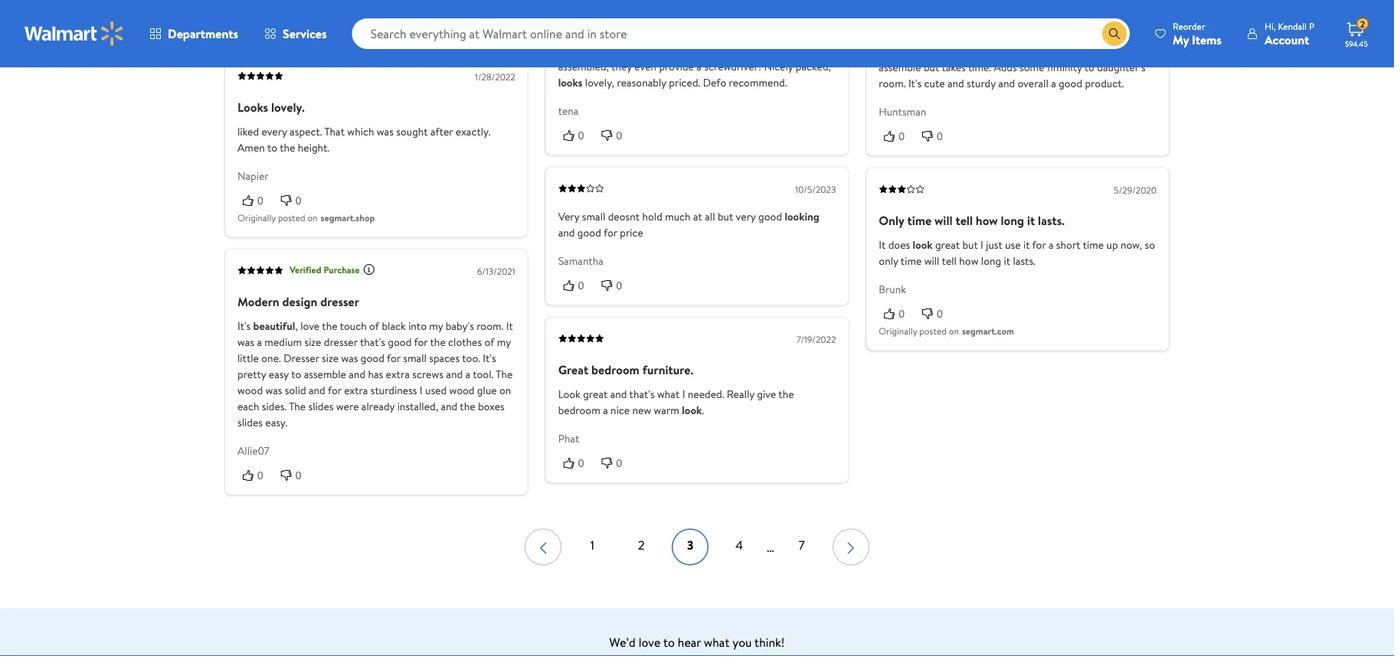 Task type: locate. For each thing, give the bounding box(es) containing it.
beautiful
[[253, 319, 295, 334]]

0 horizontal spatial looks
[[558, 75, 583, 90]]

0 horizontal spatial small
[[403, 351, 427, 366]]

1 vertical spatial how
[[960, 254, 979, 269]]

0 horizontal spatial that's
[[360, 335, 385, 350]]

1 horizontal spatial room.
[[879, 76, 906, 91]]

4 left ...
[[736, 537, 743, 554]]

1 horizontal spatial wood
[[449, 383, 475, 398]]

it's up tool.
[[483, 351, 496, 366]]

the down 'solid'
[[289, 399, 306, 414]]

dresser
[[284, 351, 319, 366]]

a down chest
[[697, 59, 702, 74]]

1 vertical spatial tell
[[942, 254, 957, 269]]

0 horizontal spatial but
[[718, 209, 733, 224]]

but inside very small deosnt hold much at all but very good looking and good for price
[[718, 209, 733, 224]]

0 horizontal spatial i
[[420, 383, 423, 398]]

the inside look great and that's what i needed. really give the bedroom a nice new warm
[[779, 387, 794, 402]]

great inside great but i just use it for a short time up now, so only time will tell how long it lasts.
[[936, 238, 960, 253]]

that's down touch
[[360, 335, 385, 350]]

and
[[595, 17, 615, 34], [712, 43, 729, 58], [948, 76, 964, 91], [999, 76, 1015, 91], [558, 225, 575, 240], [349, 367, 366, 382], [446, 367, 463, 382], [309, 383, 325, 398], [610, 387, 627, 402], [441, 399, 458, 414]]

2 horizontal spatial but
[[963, 238, 978, 253]]

the left boxes
[[460, 399, 476, 414]]

a left short
[[1049, 238, 1054, 253]]

extra up sturdiness
[[386, 367, 410, 382]]

of right clothes
[[485, 335, 495, 350]]

how inside great but i just use it for a short time up now, so only time will tell how long it lasts.
[[960, 254, 979, 269]]

on left segmart.shop at the top left of the page
[[308, 211, 318, 224]]

the up the fiminity at right
[[1043, 44, 1058, 59]]

much
[[665, 209, 691, 224]]

1 horizontal spatial but
[[924, 60, 940, 75]]

easy
[[1089, 44, 1110, 59]]

p
[[1309, 20, 1315, 33]]

screwdriver!
[[704, 59, 762, 74]]

great little dresser
[[879, 18, 979, 35]]

walmart image
[[25, 21, 124, 46]]

nice left new
[[611, 403, 630, 418]]

does
[[889, 238, 910, 253]]

segmart.shop
[[321, 211, 375, 224]]

1 horizontal spatial slides
[[308, 399, 334, 414]]

small inside very small deosnt hold much at all but very good looking and good for price
[[582, 209, 606, 224]]

great inside look great and that's what i needed. really give the bedroom a nice new warm
[[583, 387, 608, 402]]

zhupeicheng.com
[[321, 17, 391, 30]]

look down "needed."
[[682, 403, 702, 418]]

good down the fiminity at right
[[1059, 76, 1083, 91]]

product.
[[1085, 76, 1124, 91]]

0 horizontal spatial great
[[583, 387, 608, 402]]

posted up verified
[[278, 211, 305, 224]]

2 vertical spatial it's
[[483, 351, 496, 366]]

reorder my items
[[1173, 20, 1222, 48]]

great
[[879, 18, 909, 35], [558, 361, 589, 378]]

it left 'does'
[[879, 238, 886, 253]]

looks up takes
[[935, 44, 959, 59]]

dresser up touch
[[320, 293, 359, 310]]

the right tool.
[[496, 367, 513, 382]]

it's inside pretty nice as for the price.  easy to assemble but takes time.  adds some fiminity to daughter's room.  it's cute and sturdy and overall a good product.
[[909, 76, 922, 91]]

originally posted on zhupeicheng.com
[[238, 17, 391, 30]]

lasts. up short
[[1038, 212, 1065, 229]]

verified purchase information image
[[363, 264, 375, 276]]

originally down napier
[[238, 211, 276, 224]]

to up 'solid'
[[291, 367, 301, 382]]

i inside look great and that's what i needed. really give the bedroom a nice new warm
[[682, 387, 685, 402]]

2 horizontal spatial i
[[981, 238, 984, 253]]

it
[[1028, 212, 1035, 229], [1024, 238, 1030, 253], [1004, 254, 1011, 269]]

1/28/2022
[[475, 70, 515, 83]]

2 vertical spatial time
[[901, 254, 922, 269]]

will right only on the right
[[935, 212, 953, 229]]

it up great but i just use it for a short time up now, so only time will tell how long it lasts. at the right top of the page
[[1028, 212, 1035, 229]]

great but i just use it for a short time up now, so only time will tell how long it lasts.
[[879, 238, 1156, 269]]

1 vertical spatial assemble
[[304, 367, 346, 382]]

great for great bedroom furniture.
[[558, 361, 589, 378]]

small right very
[[582, 209, 606, 224]]

and down takes
[[948, 76, 964, 91]]

time
[[908, 212, 932, 229], [1083, 238, 1104, 253], [901, 254, 922, 269]]

nice inside pretty nice as for the price.  easy to assemble but takes time.  adds some fiminity to daughter's room.  it's cute and sturdy and overall a good product.
[[993, 44, 1012, 59]]

Search search field
[[352, 18, 1130, 49]]

for right as
[[1027, 44, 1040, 59]]

1 vertical spatial small
[[403, 351, 427, 366]]

1 vertical spatial it's
[[238, 319, 251, 334]]

1 vertical spatial that's
[[630, 387, 655, 402]]

that's
[[360, 335, 385, 350], [630, 387, 655, 402]]

0 horizontal spatial nice
[[611, 403, 630, 418]]

of
[[369, 319, 379, 334], [485, 335, 495, 350]]

we'd love to hear what you think!
[[610, 634, 785, 651]]

room. up clothes
[[477, 319, 504, 334]]

assemble down dresser
[[304, 367, 346, 382]]

4 up even
[[641, 43, 647, 58]]

0 vertical spatial lasts.
[[1038, 212, 1065, 229]]

it right "baby's"
[[506, 319, 513, 334]]

great down 'only time will tell how long it lasts.' on the right top
[[936, 238, 960, 253]]

clothes
[[448, 335, 482, 350]]

great
[[936, 238, 960, 253], [583, 387, 608, 402]]

aspect.
[[290, 124, 322, 139]]

the down every
[[280, 140, 295, 155]]

posted
[[278, 17, 305, 30], [278, 211, 305, 224], [920, 325, 947, 338]]

0 vertical spatial love
[[300, 319, 320, 334]]

each
[[238, 399, 259, 414]]

2 link
[[623, 529, 660, 566]]

for up were
[[328, 383, 342, 398]]

2 horizontal spatial it's
[[909, 76, 922, 91]]

3
[[687, 537, 694, 554]]

pretty down one.
[[238, 367, 266, 382]]

for
[[1027, 44, 1040, 59], [604, 225, 618, 240], [1033, 238, 1046, 253], [414, 335, 428, 350], [387, 351, 401, 366], [328, 383, 342, 398]]

1 vertical spatial great
[[558, 361, 589, 378]]

Walmart Site-Wide search field
[[352, 18, 1130, 49]]

1 vertical spatial look
[[682, 403, 702, 418]]

1 vertical spatial posted
[[278, 211, 305, 224]]

2 vertical spatial but
[[963, 238, 978, 253]]

was inside liked every aspect. that which was sought after exactly. amen to the height.
[[377, 124, 394, 139]]

wood
[[238, 383, 263, 398], [449, 383, 475, 398]]

kendall
[[1278, 20, 1307, 33]]

previous page image
[[534, 536, 553, 561]]

little left one.
[[238, 351, 259, 366]]

spaces
[[429, 351, 460, 366]]

we had the white 4 drawer chest and it's spot on! easily assembled, they even provide a screwdriver! nicely packed, looks lovely, reasonably priced. defo recommend.
[[558, 43, 831, 90]]

the
[[595, 43, 610, 58], [1043, 44, 1058, 59], [280, 140, 295, 155], [322, 319, 338, 334], [430, 335, 446, 350], [779, 387, 794, 402], [460, 399, 476, 414]]

2 up $94.45
[[1361, 17, 1366, 30]]

pretty inside pretty nice as for the price.  easy to assemble but takes time.  adds some fiminity to daughter's room.  it's cute and sturdy and overall a good product.
[[962, 44, 990, 59]]

dresser down touch
[[324, 335, 358, 350]]

0 horizontal spatial 4
[[641, 43, 647, 58]]

1 horizontal spatial little
[[912, 18, 937, 35]]

time down it does look in the top right of the page
[[901, 254, 922, 269]]

0 vertical spatial what
[[657, 387, 680, 402]]

and left smart.
[[595, 17, 615, 34]]

0 horizontal spatial slides
[[238, 415, 263, 430]]

nice up adds
[[993, 44, 1012, 59]]

a inside great but i just use it for a short time up now, so only time will tell how long it lasts.
[[1049, 238, 1054, 253]]

the
[[879, 44, 896, 59], [496, 367, 513, 382], [289, 399, 306, 414]]

1 horizontal spatial pretty
[[962, 44, 990, 59]]

1 horizontal spatial that's
[[630, 387, 655, 402]]

1 vertical spatial 2
[[638, 537, 645, 554]]

sought
[[396, 124, 428, 139]]

0 vertical spatial that's
[[360, 335, 385, 350]]

time left up on the top right of page
[[1083, 238, 1104, 253]]

2
[[1361, 17, 1366, 30], [638, 537, 645, 554]]

and left the has
[[349, 367, 366, 382]]

a left tool.
[[465, 367, 471, 382]]

medium
[[265, 335, 302, 350]]

0 vertical spatial originally
[[238, 17, 276, 30]]

0 vertical spatial posted
[[278, 17, 305, 30]]

a left new
[[603, 403, 608, 418]]

1 horizontal spatial extra
[[386, 367, 410, 382]]

1 vertical spatial of
[[485, 335, 495, 350]]

0 vertical spatial great
[[936, 238, 960, 253]]

love for to
[[639, 634, 661, 651]]

a inside look great and that's what i needed. really give the bedroom a nice new warm
[[603, 403, 608, 418]]

it does look
[[879, 238, 933, 253]]

needed.
[[688, 387, 724, 402]]

to inside , love the touch of black into my baby's room. it was a medium size dresser that's good for the clothes of my little one. dresser size was good for small spaces too. it's pretty easy to assemble and has extra screws and a tool. the wood was solid and for extra sturdiness i used wood glue on each sides. the slides were already installed, and the boxes slides easy.
[[291, 367, 301, 382]]

napier
[[238, 168, 269, 183]]

cute
[[924, 76, 945, 91]]

i left used
[[420, 383, 423, 398]]

and down very
[[558, 225, 575, 240]]

1 vertical spatial extra
[[344, 383, 368, 398]]

was right 'which'
[[377, 124, 394, 139]]

a
[[697, 59, 702, 74], [1051, 76, 1056, 91], [1049, 238, 1054, 253], [257, 335, 262, 350], [465, 367, 471, 382], [603, 403, 608, 418]]

room. up huntsman
[[879, 76, 906, 91]]

1 horizontal spatial 2
[[1361, 17, 1366, 30]]

bedroom up new
[[592, 361, 640, 378]]

what left you
[[704, 634, 730, 651]]

1 vertical spatial my
[[497, 335, 511, 350]]

takes
[[942, 60, 966, 75]]

originally posted on segmart.com
[[879, 325, 1014, 338]]

it's down modern
[[238, 319, 251, 334]]

1 vertical spatial 4
[[736, 537, 743, 554]]

and down great bedroom furniture.
[[610, 387, 627, 402]]

tell inside great but i just use it for a short time up now, so only time will tell how long it lasts.
[[942, 254, 957, 269]]

what
[[657, 387, 680, 402], [704, 634, 730, 651]]

time right only on the right
[[908, 212, 932, 229]]

originally for only
[[879, 325, 918, 338]]

0 horizontal spatial size
[[305, 335, 321, 350]]

purchase
[[324, 264, 360, 277]]

very
[[736, 209, 756, 224]]

i up look .
[[682, 387, 685, 402]]

4 inside "link"
[[736, 537, 743, 554]]

modern
[[238, 293, 279, 310]]

it right use
[[1024, 238, 1030, 253]]

boxes
[[478, 399, 505, 414]]

my right the into
[[429, 319, 443, 334]]

samantha
[[558, 253, 604, 268]]

but left just
[[963, 238, 978, 253]]

lasts. down use
[[1013, 254, 1036, 269]]

main content
[[225, 0, 1169, 566]]

0 vertical spatial long
[[1001, 212, 1025, 229]]

one.
[[261, 351, 281, 366]]

short
[[1057, 238, 1081, 253]]

slides left were
[[308, 399, 334, 414]]

wood up each
[[238, 383, 263, 398]]

0 vertical spatial looks
[[935, 44, 959, 59]]

0 vertical spatial assemble
[[879, 60, 921, 75]]

0 vertical spatial little
[[912, 18, 937, 35]]

0 horizontal spatial look
[[682, 403, 702, 418]]

just
[[986, 238, 1003, 253]]

little up the dresser looks
[[912, 18, 937, 35]]

looks
[[935, 44, 959, 59], [558, 75, 583, 90]]

0 vertical spatial pretty
[[962, 44, 990, 59]]

was up sides.
[[265, 383, 282, 398]]

for inside great but i just use it for a short time up now, so only time will tell how long it lasts.
[[1033, 238, 1046, 253]]

originally
[[238, 17, 276, 30], [238, 211, 276, 224], [879, 325, 918, 338]]

...
[[767, 539, 775, 556]]

solid
[[285, 383, 306, 398]]

long down just
[[981, 254, 1002, 269]]

1 horizontal spatial 4
[[736, 537, 743, 554]]

tell up great but i just use it for a short time up now, so only time will tell how long it lasts. at the right top of the page
[[956, 212, 973, 229]]

look
[[558, 387, 581, 402]]

how down 'only time will tell how long it lasts.' on the right top
[[960, 254, 979, 269]]

1 horizontal spatial love
[[639, 634, 661, 651]]

1 vertical spatial size
[[322, 351, 339, 366]]

i left just
[[981, 238, 984, 253]]

1 vertical spatial it
[[1024, 238, 1030, 253]]

liked
[[238, 124, 259, 139]]

1 vertical spatial the
[[496, 367, 513, 382]]

i inside , love the touch of black into my baby's room. it was a medium size dresser that's good for the clothes of my little one. dresser size was good for small spaces too. it's pretty easy to assemble and has extra screws and a tool. the wood was solid and for extra sturdiness i used wood glue on each sides. the slides were already installed, and the boxes slides easy.
[[420, 383, 423, 398]]

1 horizontal spatial great
[[879, 18, 909, 35]]

great for great little dresser
[[879, 18, 909, 35]]

2 vertical spatial originally
[[879, 325, 918, 338]]

1 vertical spatial what
[[704, 634, 730, 651]]

it down use
[[1004, 254, 1011, 269]]

1 horizontal spatial great
[[936, 238, 960, 253]]

2 vertical spatial posted
[[920, 325, 947, 338]]

pretty nice as for the price.  easy to assemble but takes time.  adds some fiminity to daughter's room.  it's cute and sturdy and overall a good product.
[[879, 44, 1146, 91]]

pretty up time. on the top of page
[[962, 44, 990, 59]]

1 vertical spatial room.
[[477, 319, 504, 334]]

look right 'does'
[[913, 238, 933, 253]]

and left it's
[[712, 43, 729, 58]]

10/5/2023
[[795, 183, 836, 196]]

good
[[1059, 76, 1083, 91], [759, 209, 782, 224], [578, 225, 601, 240], [388, 335, 412, 350], [361, 351, 385, 366]]

on for zhupeicheng.com
[[308, 17, 318, 30]]

1 horizontal spatial look
[[913, 238, 933, 253]]

, love the touch of black into my baby's room. it was a medium size dresser that's good for the clothes of my little one. dresser size was good for small spaces too. it's pretty easy to assemble and has extra screws and a tool. the wood was solid and for extra sturdiness i used wood glue on each sides. the slides were already installed, and the boxes slides easy.
[[238, 319, 513, 430]]

1 vertical spatial love
[[639, 634, 661, 651]]

and down spaces
[[446, 367, 463, 382]]

1 horizontal spatial size
[[322, 351, 339, 366]]

0 vertical spatial 2
[[1361, 17, 1366, 30]]

how up just
[[976, 212, 998, 229]]

look
[[913, 238, 933, 253], [682, 403, 702, 418]]

liked every aspect. that which was sought after exactly. amen to the height.
[[238, 124, 491, 155]]

0 vertical spatial small
[[582, 209, 606, 224]]

4 inside we had the white 4 drawer chest and it's spot on! easily assembled, they even provide a screwdriver! nicely packed, looks lovely, reasonably priced. defo recommend.
[[641, 43, 647, 58]]

room.
[[879, 76, 906, 91], [477, 319, 504, 334]]

originally down brunk on the top right of the page
[[879, 325, 918, 338]]

good up the has
[[361, 351, 385, 366]]

1 vertical spatial little
[[238, 351, 259, 366]]

extra up were
[[344, 383, 368, 398]]

but right all
[[718, 209, 733, 224]]

assemble inside , love the touch of black into my baby's room. it was a medium size dresser that's good for the clothes of my little one. dresser size was good for small spaces too. it's pretty easy to assemble and has extra screws and a tool. the wood was solid and for extra sturdiness i used wood glue on each sides. the slides were already installed, and the boxes slides easy.
[[304, 367, 346, 382]]

love inside , love the touch of black into my baby's room. it was a medium size dresser that's good for the clothes of my little one. dresser size was good for small spaces too. it's pretty easy to assemble and has extra screws and a tool. the wood was solid and for extra sturdiness i used wood glue on each sides. the slides were already installed, and the boxes slides easy.
[[300, 319, 320, 334]]

good down very
[[578, 225, 601, 240]]

after
[[431, 124, 453, 139]]

what inside look great and that's what i needed. really give the bedroom a nice new warm
[[657, 387, 680, 402]]

every
[[262, 124, 287, 139]]

1 vertical spatial originally
[[238, 211, 276, 224]]

it
[[879, 238, 886, 253], [506, 319, 513, 334]]

1 vertical spatial nice
[[611, 403, 630, 418]]

1 wood from the left
[[238, 383, 263, 398]]

3 link
[[672, 529, 709, 566]]

good inside pretty nice as for the price.  easy to assemble but takes time.  adds some fiminity to daughter's room.  it's cute and sturdy and overall a good product.
[[1059, 76, 1083, 91]]

good down black
[[388, 335, 412, 350]]

1 horizontal spatial i
[[682, 387, 685, 402]]

originally for looks
[[238, 211, 276, 224]]

1 vertical spatial long
[[981, 254, 1002, 269]]

of left black
[[369, 319, 379, 334]]

screws
[[412, 367, 444, 382]]

will
[[935, 212, 953, 229], [925, 254, 940, 269]]

to down every
[[267, 140, 277, 155]]

good right very
[[759, 209, 782, 224]]

slides down each
[[238, 415, 263, 430]]

on left segmart.com
[[949, 325, 959, 338]]

size right dresser
[[322, 351, 339, 366]]

0 horizontal spatial assemble
[[304, 367, 346, 382]]

small up screws
[[403, 351, 427, 366]]

a down the fiminity at right
[[1051, 76, 1056, 91]]

next page image
[[842, 536, 860, 561]]

my
[[429, 319, 443, 334], [497, 335, 511, 350]]

nice
[[993, 44, 1012, 59], [611, 403, 630, 418]]

spot
[[747, 43, 767, 58]]

used
[[425, 383, 447, 398]]

lasts. inside great but i just use it for a short time up now, so only time will tell how long it lasts.
[[1013, 254, 1036, 269]]

had
[[576, 43, 592, 58]]

it's left the cute at the top of the page
[[909, 76, 922, 91]]

a down it's beautiful
[[257, 335, 262, 350]]

posted for only time will tell how long it lasts.
[[920, 325, 947, 338]]

0 vertical spatial it's
[[909, 76, 922, 91]]

0 horizontal spatial the
[[289, 399, 306, 414]]

0 horizontal spatial wood
[[238, 383, 263, 398]]

1 vertical spatial pretty
[[238, 367, 266, 382]]

1 horizontal spatial assemble
[[879, 60, 921, 75]]

1 horizontal spatial what
[[704, 634, 730, 651]]

0
[[578, 129, 584, 142], [616, 129, 622, 142], [899, 130, 905, 142], [937, 130, 943, 142], [257, 194, 263, 207], [296, 194, 302, 207], [578, 279, 584, 292], [616, 279, 622, 292], [899, 308, 905, 320], [937, 308, 943, 320], [578, 457, 584, 469], [616, 457, 622, 469], [257, 469, 263, 482], [296, 469, 302, 482]]

assemble down the dresser looks
[[879, 60, 921, 75]]

room. inside , love the touch of black into my baby's room. it was a medium size dresser that's good for the clothes of my little one. dresser size was good for small spaces too. it's pretty easy to assemble and has extra screws and a tool. the wood was solid and for extra sturdiness i used wood glue on each sides. the slides were already installed, and the boxes slides easy.
[[477, 319, 504, 334]]

search icon image
[[1109, 28, 1121, 40]]

1 horizontal spatial nice
[[993, 44, 1012, 59]]

1 vertical spatial great
[[583, 387, 608, 402]]

at
[[693, 209, 703, 224]]

but up the cute at the top of the page
[[924, 60, 940, 75]]

0 vertical spatial size
[[305, 335, 321, 350]]



Task type: describe. For each thing, give the bounding box(es) containing it.
for down black
[[387, 351, 401, 366]]

0 horizontal spatial extra
[[344, 383, 368, 398]]

what for that's
[[657, 387, 680, 402]]

height.
[[298, 140, 330, 155]]

great bedroom furniture.
[[558, 361, 694, 378]]

love for the
[[300, 319, 320, 334]]

0 vertical spatial will
[[935, 212, 953, 229]]

looks
[[238, 99, 268, 115]]

looking
[[785, 209, 820, 224]]

too.
[[462, 351, 480, 366]]

drawer
[[650, 43, 682, 58]]

the inside pretty nice as for the price.  easy to assemble but takes time.  adds some fiminity to daughter's room.  it's cute and sturdy and overall a good product.
[[1043, 44, 1058, 59]]

huntsman
[[879, 104, 927, 119]]

installed,
[[397, 399, 438, 414]]

touch
[[340, 319, 367, 334]]

it inside , love the touch of black into my baby's room. it was a medium size dresser that's good for the clothes of my little one. dresser size was good for small spaces too. it's pretty easy to assemble and has extra screws and a tool. the wood was solid and for extra sturdiness i used wood glue on each sides. the slides were already installed, and the boxes slides easy.
[[506, 319, 513, 334]]

0 vertical spatial my
[[429, 319, 443, 334]]

nicely
[[764, 59, 793, 74]]

white
[[613, 43, 638, 58]]

and inside we had the white 4 drawer chest and it's spot on! easily assembled, they even provide a screwdriver! nicely packed, looks lovely, reasonably priced. defo recommend.
[[712, 43, 729, 58]]

and inside very small deosnt hold much at all but very good looking and good for price
[[558, 225, 575, 240]]

only
[[879, 254, 899, 269]]

small inside , love the touch of black into my baby's room. it was a medium size dresser that's good for the clothes of my little one. dresser size was good for small spaces too. it's pretty easy to assemble and has extra screws and a tool. the wood was solid and for extra sturdiness i used wood glue on each sides. the slides were already installed, and the boxes slides easy.
[[403, 351, 427, 366]]

7
[[799, 537, 805, 554]]

1 horizontal spatial looks
[[935, 44, 959, 59]]

fiminity
[[1047, 60, 1082, 75]]

design
[[282, 293, 317, 310]]

5/29/2020
[[1114, 184, 1157, 197]]

for inside pretty nice as for the price.  easy to assemble but takes time.  adds some fiminity to daughter's room.  it's cute and sturdy and overall a good product.
[[1027, 44, 1040, 59]]

on for segmart.shop
[[308, 211, 318, 224]]

0 vertical spatial it
[[1028, 212, 1035, 229]]

and inside look great and that's what i needed. really give the bedroom a nice new warm
[[610, 387, 627, 402]]

furniture.
[[643, 361, 694, 378]]

7 link
[[784, 529, 820, 566]]

2 vertical spatial it
[[1004, 254, 1011, 269]]

looks inside we had the white 4 drawer chest and it's spot on! easily assembled, they even provide a screwdriver! nicely packed, looks lovely, reasonably priced. defo recommend.
[[558, 75, 583, 90]]

we'd
[[610, 634, 636, 651]]

nice inside look great and that's what i needed. really give the bedroom a nice new warm
[[611, 403, 630, 418]]

baby's
[[446, 319, 474, 334]]

overall
[[1018, 76, 1049, 91]]

0 vertical spatial how
[[976, 212, 998, 229]]

items
[[1192, 31, 1222, 48]]

really
[[727, 387, 755, 402]]

now,
[[1121, 238, 1143, 253]]

on for segmart.com
[[949, 325, 959, 338]]

long inside great but i just use it for a short time up now, so only time will tell how long it lasts.
[[981, 254, 1002, 269]]

time.
[[968, 60, 992, 75]]

as
[[1015, 44, 1024, 59]]

reasonably
[[617, 75, 667, 90]]

2 horizontal spatial the
[[879, 44, 896, 59]]

brunk
[[879, 282, 906, 297]]

was down touch
[[341, 351, 358, 366]]

up
[[1107, 238, 1118, 253]]

will inside great but i just use it for a short time up now, so only time will tell how long it lasts.
[[925, 254, 940, 269]]

services button
[[251, 15, 340, 52]]

some
[[1020, 60, 1045, 75]]

the inside we had the white 4 drawer chest and it's spot on! easily assembled, they even provide a screwdriver! nicely packed, looks lovely, reasonably priced. defo recommend.
[[595, 43, 610, 58]]

a inside pretty nice as for the price.  easy to assemble but takes time.  adds some fiminity to daughter's room.  it's cute and sturdy and overall a good product.
[[1051, 76, 1056, 91]]

verified purchase
[[290, 264, 360, 277]]

account
[[1265, 31, 1310, 48]]

they
[[612, 59, 632, 74]]

1 vertical spatial slides
[[238, 415, 263, 430]]

reorder
[[1173, 20, 1206, 33]]

1 horizontal spatial the
[[496, 367, 513, 382]]

on inside , love the touch of black into my baby's room. it was a medium size dresser that's good for the clothes of my little one. dresser size was good for small spaces too. it's pretty easy to assemble and has extra screws and a tool. the wood was solid and for extra sturdiness i used wood glue on each sides. the slides were already installed, and the boxes slides easy.
[[500, 383, 511, 398]]

what for hear
[[704, 634, 730, 651]]

posted for looks lovely.
[[278, 211, 305, 224]]

1 vertical spatial time
[[1083, 238, 1104, 253]]

for down the into
[[414, 335, 428, 350]]

and right 'solid'
[[309, 383, 325, 398]]

very small deosnt hold much at all but very good looking and good for price
[[558, 209, 820, 240]]

defo
[[703, 75, 727, 90]]

lovely,
[[585, 75, 615, 90]]

tena
[[558, 103, 579, 118]]

to left the hear
[[664, 634, 675, 651]]

room. inside pretty nice as for the price.  easy to assemble but takes time.  adds some fiminity to daughter's room.  it's cute and sturdy and overall a good product.
[[879, 76, 906, 91]]

lovely.
[[271, 99, 305, 115]]

main content containing lovely and smart.
[[225, 0, 1169, 566]]

black
[[382, 319, 406, 334]]

that's inside , love the touch of black into my baby's room. it was a medium size dresser that's good for the clothes of my little one. dresser size was good for small spaces too. it's pretty easy to assemble and has extra screws and a tool. the wood was solid and for extra sturdiness i used wood glue on each sides. the slides were already installed, and the boxes slides easy.
[[360, 335, 385, 350]]

phat
[[558, 431, 580, 446]]

dresser inside , love the touch of black into my baby's room. it was a medium size dresser that's good for the clothes of my little one. dresser size was good for small spaces too. it's pretty easy to assemble and has extra screws and a tool. the wood was solid and for extra sturdiness i used wood glue on each sides. the slides were already installed, and the boxes slides easy.
[[324, 335, 358, 350]]

think!
[[755, 634, 785, 651]]

0 vertical spatial tell
[[956, 212, 973, 229]]

has
[[368, 367, 383, 382]]

6/13/2021
[[477, 265, 515, 278]]

0 horizontal spatial 2
[[638, 537, 645, 554]]

services
[[283, 25, 327, 42]]

to up daughter's
[[1112, 44, 1122, 59]]

that's inside look great and that's what i needed. really give the bedroom a nice new warm
[[630, 387, 655, 402]]

it's inside , love the touch of black into my baby's room. it was a medium size dresser that's good for the clothes of my little one. dresser size was good for small spaces too. it's pretty easy to assemble and has extra screws and a tool. the wood was solid and for extra sturdiness i used wood glue on each sides. the slides were already installed, and the boxes slides easy.
[[483, 351, 496, 366]]

0 vertical spatial of
[[369, 319, 379, 334]]

was down it's beautiful
[[238, 335, 254, 350]]

to down easy
[[1085, 60, 1095, 75]]

1
[[590, 537, 594, 554]]

were
[[336, 399, 359, 414]]

the up spaces
[[430, 335, 446, 350]]

0 vertical spatial bedroom
[[592, 361, 640, 378]]

for inside very small deosnt hold much at all but very good looking and good for price
[[604, 225, 618, 240]]

0 vertical spatial extra
[[386, 367, 410, 382]]

deosnt
[[608, 209, 640, 224]]

allie07
[[238, 443, 270, 458]]

originally posted on segmart.shop
[[238, 211, 375, 224]]

1 horizontal spatial of
[[485, 335, 495, 350]]

amen
[[238, 140, 265, 155]]

to inside liked every aspect. that which was sought after exactly. amen to the height.
[[267, 140, 277, 155]]

2 wood from the left
[[449, 383, 475, 398]]

but inside pretty nice as for the price.  easy to assemble but takes time.  adds some fiminity to daughter's room.  it's cute and sturdy and overall a good product.
[[924, 60, 940, 75]]

dresser up takes
[[940, 18, 979, 35]]

you
[[733, 634, 752, 651]]

recommend.
[[729, 75, 787, 90]]

and down adds
[[999, 76, 1015, 91]]

bedroom inside look great and that's what i needed. really give the bedroom a nice new warm
[[558, 403, 601, 418]]

assembled,
[[558, 59, 609, 74]]

little inside , love the touch of black into my baby's room. it was a medium size dresser that's good for the clothes of my little one. dresser size was good for small spaces too. it's pretty easy to assemble and has extra screws and a tool. the wood was solid and for extra sturdiness i used wood glue on each sides. the slides were already installed, and the boxes slides easy.
[[238, 351, 259, 366]]

0 vertical spatial time
[[908, 212, 932, 229]]

dresser down great little dresser
[[899, 44, 932, 59]]

1 horizontal spatial lasts.
[[1038, 212, 1065, 229]]

only time will tell how long it lasts.
[[879, 212, 1065, 229]]

which
[[347, 124, 374, 139]]

on!
[[770, 43, 785, 58]]

a inside we had the white 4 drawer chest and it's spot on! easily assembled, they even provide a screwdriver! nicely packed, looks lovely, reasonably priced. defo recommend.
[[697, 59, 702, 74]]

1 horizontal spatial my
[[497, 335, 511, 350]]

give
[[757, 387, 776, 402]]

,
[[295, 319, 298, 334]]

the inside liked every aspect. that which was sought after exactly. amen to the height.
[[280, 140, 295, 155]]

look great and that's what i needed. really give the bedroom a nice new warm
[[558, 387, 794, 418]]

smart.
[[617, 17, 651, 34]]

0 horizontal spatial it's
[[238, 319, 251, 334]]

the left touch
[[322, 319, 338, 334]]

sturdy
[[967, 76, 996, 91]]

exactly.
[[456, 124, 491, 139]]

and down used
[[441, 399, 458, 414]]

i inside great but i just use it for a short time up now, so only time will tell how long it lasts.
[[981, 238, 984, 253]]

assemble inside pretty nice as for the price.  easy to assemble but takes time.  adds some fiminity to daughter's room.  it's cute and sturdy and overall a good product.
[[879, 60, 921, 75]]

glue
[[477, 383, 497, 398]]

pretty inside , love the touch of black into my baby's room. it was a medium size dresser that's good for the clothes of my little one. dresser size was good for small spaces too. it's pretty easy to assemble and has extra screws and a tool. the wood was solid and for extra sturdiness i used wood glue on each sides. the slides were already installed, and the boxes slides easy.
[[238, 367, 266, 382]]

my
[[1173, 31, 1189, 48]]

2 vertical spatial the
[[289, 399, 306, 414]]

but inside great but i just use it for a short time up now, so only time will tell how long it lasts.
[[963, 238, 978, 253]]

price
[[620, 225, 644, 240]]

0 vertical spatial it
[[879, 238, 886, 253]]

easy
[[269, 367, 289, 382]]

1 link
[[574, 529, 611, 566]]

4 link
[[721, 529, 758, 566]]

departments
[[168, 25, 238, 42]]



Task type: vqa. For each thing, say whether or not it's contained in the screenshot.
Reduced Price in Other Grocery at the bottom left of page
no



